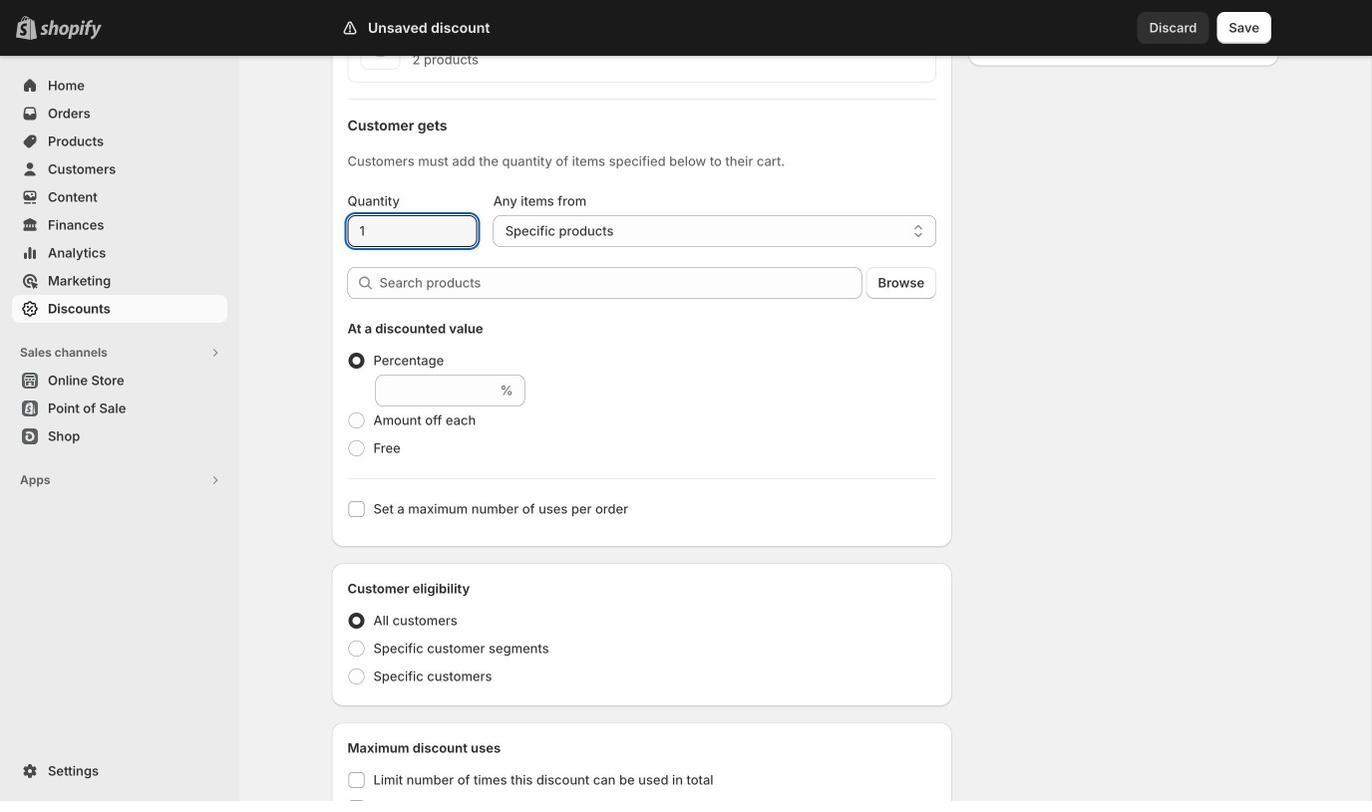 Task type: vqa. For each thing, say whether or not it's contained in the screenshot.
Search collections text box
no



Task type: locate. For each thing, give the bounding box(es) containing it.
None text field
[[376, 375, 496, 407]]

None text field
[[348, 215, 477, 247]]



Task type: describe. For each thing, give the bounding box(es) containing it.
shopify image
[[40, 20, 102, 40]]

Search products text field
[[380, 267, 862, 299]]



